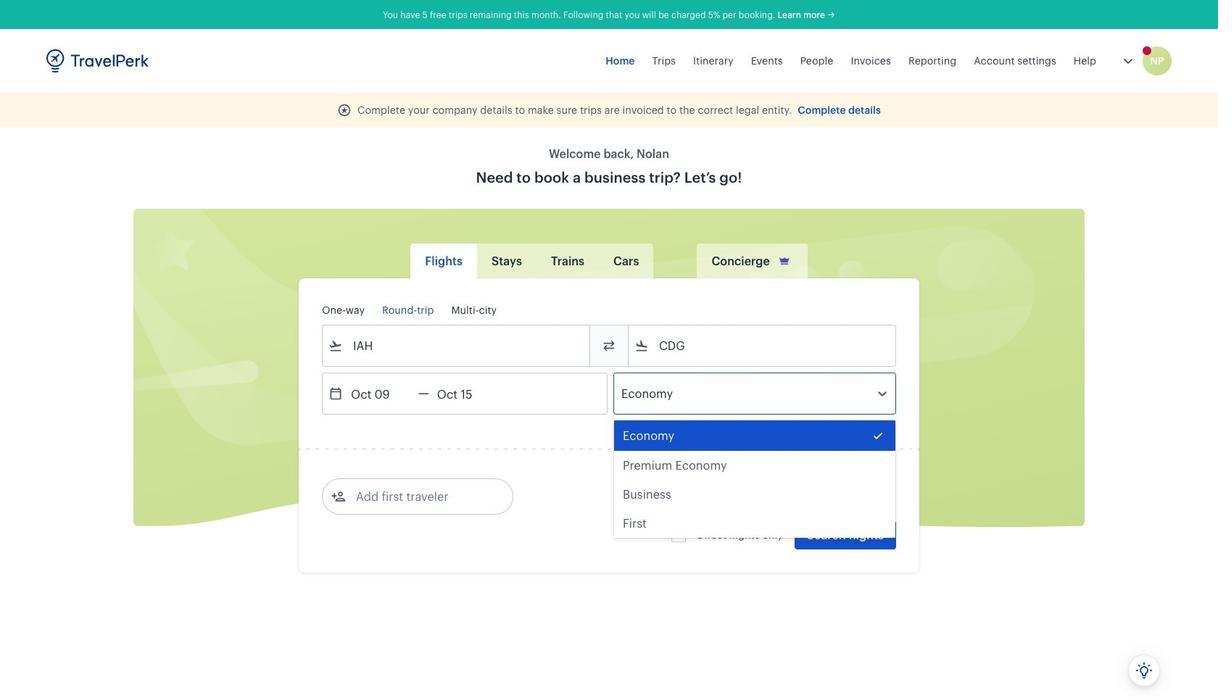 Task type: locate. For each thing, give the bounding box(es) containing it.
From search field
[[343, 334, 571, 358]]

To search field
[[649, 334, 877, 358]]



Task type: vqa. For each thing, say whether or not it's contained in the screenshot.
Calendar application
no



Task type: describe. For each thing, give the bounding box(es) containing it.
Return text field
[[429, 374, 505, 414]]

Add first traveler search field
[[346, 485, 497, 509]]

Depart text field
[[343, 374, 419, 414]]



